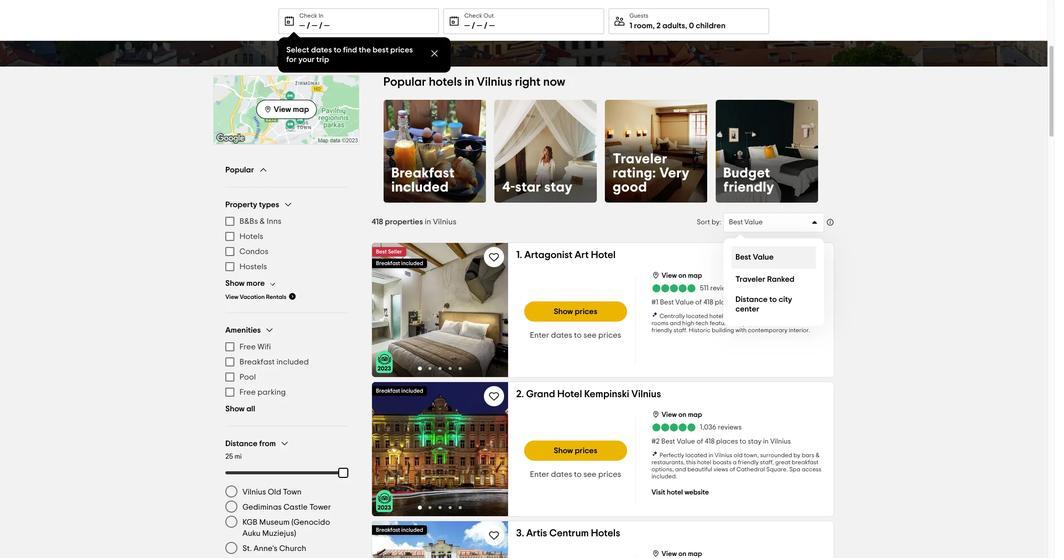 Task type: locate. For each thing, give the bounding box(es) containing it.
/
[[307, 22, 310, 30], [319, 22, 322, 30], [472, 22, 475, 30], [484, 22, 487, 30]]

vilnius inside menu
[[242, 488, 266, 496]]

2 vertical spatial group
[[225, 439, 354, 558]]

distance inside group
[[225, 439, 258, 447]]

traveler up good at the right of the page
[[613, 152, 668, 166]]

best inside dropdown button
[[729, 219, 743, 226]]

map for 3rd view on map button from the top
[[688, 550, 702, 557]]

1 vertical spatial dates
[[551, 331, 572, 339]]

check left in
[[299, 13, 317, 19]]

1 group from the top
[[225, 200, 347, 300]]

1 vertical spatial show prices
[[554, 446, 597, 454]]

included inside menu
[[276, 358, 309, 366]]

of down 511
[[695, 299, 702, 306]]

0 vertical spatial old
[[731, 313, 740, 319]]

friendly down rooms
[[652, 327, 672, 333]]

vilnius up boasts
[[715, 452, 732, 458]]

now
[[543, 76, 565, 88]]

check for check out — / — / —
[[464, 13, 482, 19]]

reviews inside button
[[718, 424, 742, 431]]

1 carousel of images figure from the top
[[372, 243, 508, 377]]

1 vertical spatial #
[[652, 438, 656, 445]]

—
[[299, 22, 305, 30], [312, 22, 317, 30], [324, 22, 330, 30], [464, 22, 470, 30], [477, 22, 482, 30], [489, 22, 495, 30]]

hotel right grand
[[557, 389, 582, 399]]

check inside check out — / — / —
[[464, 13, 482, 19]]

reviews for artagonist art hotel
[[710, 285, 734, 292]]

st.
[[242, 544, 252, 552]]

friendly inside perfectly located in vilnius old town, surrounded by bars & restaurants, this hotel boasts a friendly staff, great breakfast options, and beautiful views of cathedral square. spa access included.
[[738, 459, 759, 465]]

0 vertical spatial located
[[686, 313, 708, 319]]

1 vertical spatial menu
[[225, 339, 347, 400]]

pool
[[239, 373, 256, 381]]

reviews up # 2 best value of 418 places to stay in vilnius
[[718, 424, 742, 431]]

check left out
[[464, 13, 482, 19]]

reviews for grand hotel kempinski vilnius
[[718, 424, 742, 431]]

2.
[[516, 389, 524, 399]]

1 vertical spatial view on map button
[[652, 408, 702, 419]]

stay right star
[[545, 180, 573, 194]]

value down '511 reviews' button
[[675, 299, 694, 306]]

1 menu from the top
[[225, 214, 347, 274]]

views
[[714, 466, 728, 472]]

friendly inside the centrally located hotel in old town with modern, spacious rooms and high-tech features. highly praised showers and friendly staff. historic building with contemporary interior.
[[652, 327, 672, 333]]

contemporary
[[748, 327, 788, 333]]

1 show prices button from the top
[[524, 301, 627, 321]]

select
[[286, 46, 309, 54]]

very
[[660, 166, 690, 180]]

0 horizontal spatial hotel
[[557, 389, 582, 399]]

traveler for ranked
[[735, 275, 765, 283]]

show for show prices button corresponding to hotel
[[554, 446, 573, 454]]

visit hotel website
[[652, 489, 709, 496]]

2 vertical spatial menu
[[225, 484, 347, 556]]

vilnius inside perfectly located in vilnius old town, surrounded by bars & restaurants, this hotel boasts a friendly staff, great breakfast options, and beautiful views of cathedral square. spa access included.
[[715, 452, 732, 458]]

list box
[[723, 238, 824, 326]]

0 vertical spatial 1
[[629, 22, 632, 30]]

# 2 best value of 418 places to stay in vilnius
[[652, 438, 791, 445]]

0 vertical spatial 2023 link
[[376, 351, 393, 373]]

places down '511 reviews'
[[715, 299, 737, 306]]

1 horizontal spatial 1
[[656, 299, 658, 306]]

show prices
[[554, 307, 597, 315], [554, 446, 597, 454]]

distance
[[735, 295, 768, 303], [225, 439, 258, 447]]

418 left properties
[[372, 218, 383, 226]]

0 horizontal spatial traveler
[[613, 152, 668, 166]]

2 2023 link from the top
[[376, 490, 393, 512]]

418 for 1. artagonist art hotel
[[703, 299, 713, 306]]

old inside perfectly located in vilnius old town, surrounded by bars & restaurants, this hotel boasts a friendly staff, great breakfast options, and beautiful views of cathedral square. spa access included.
[[734, 452, 743, 458]]

located inside perfectly located in vilnius old town, surrounded by bars & restaurants, this hotel boasts a friendly staff, great breakfast options, and beautiful views of cathedral square. spa access included.
[[685, 452, 707, 458]]

value right by:
[[744, 219, 763, 226]]

0 vertical spatial best value
[[729, 219, 763, 226]]

parking
[[257, 388, 286, 396]]

show prices button
[[524, 301, 627, 321], [524, 440, 627, 460]]

1 left room
[[629, 22, 632, 30]]

0 horizontal spatial popular
[[225, 166, 254, 174]]

menu containing b&bs & inns
[[225, 214, 347, 274]]

1 horizontal spatial &
[[816, 452, 820, 458]]

2 enter dates to see prices from the top
[[530, 470, 621, 478]]

of down "1,036 reviews" link
[[697, 438, 703, 445]]

0 vertical spatial reviews
[[710, 285, 734, 292]]

3 group from the top
[[225, 439, 354, 558]]

0 vertical spatial dates
[[311, 46, 332, 54]]

6 — from the left
[[489, 22, 495, 30]]

stay for artagonist art hotel
[[747, 299, 760, 306]]

old up 'a'
[[734, 452, 743, 458]]

2 group from the top
[[225, 325, 347, 414]]

0 vertical spatial carousel of images figure
[[372, 243, 508, 377]]

map
[[293, 105, 309, 113], [688, 272, 702, 279], [688, 411, 702, 418], [688, 550, 702, 557]]

stay inside 4-star stay link
[[545, 180, 573, 194]]

2 vertical spatial view on map button
[[652, 547, 702, 558]]

tower
[[309, 503, 331, 511]]

places down 1,036 reviews
[[716, 438, 738, 445]]

menu
[[225, 214, 347, 274], [225, 339, 347, 400], [225, 484, 347, 556]]

view on map
[[662, 272, 702, 279], [662, 411, 702, 418], [662, 550, 702, 557]]

511 reviews
[[700, 285, 734, 292]]

1 2023 link from the top
[[376, 351, 393, 373]]

included.
[[652, 473, 677, 479]]

1 # from the top
[[652, 299, 656, 306]]

adults
[[662, 22, 685, 30]]

check
[[299, 13, 317, 19], [464, 13, 482, 19]]

distance up mi at the bottom of the page
[[225, 439, 258, 447]]

1 vertical spatial hotel
[[697, 459, 711, 465]]

guests 1 room , 2 adults , 0 children
[[629, 13, 726, 30]]

1. artagonist art hotel
[[516, 250, 616, 260]]

1 vertical spatial traveler
[[735, 275, 765, 283]]

418 properties in vilnius
[[372, 218, 456, 226]]

ranked
[[767, 275, 795, 283]]

1 check from the left
[[299, 13, 317, 19]]

, left adults
[[653, 22, 655, 30]]

0 vertical spatial stay
[[545, 180, 573, 194]]

1 vertical spatial located
[[685, 452, 707, 458]]

budget friendly link
[[716, 100, 818, 202]]

hotel up "beautiful"
[[697, 459, 711, 465]]

1 show prices from the top
[[554, 307, 597, 315]]

group containing property types
[[225, 200, 347, 300]]

1 vertical spatial view on map
[[662, 411, 702, 418]]

map inside view map "button"
[[293, 105, 309, 113]]

1 up rooms
[[656, 299, 658, 306]]

located up "this"
[[685, 452, 707, 458]]

0 vertical spatial hotels
[[239, 232, 263, 240]]

1 vertical spatial free
[[239, 388, 256, 396]]

2 see from the top
[[583, 470, 596, 478]]

budget friendly
[[724, 166, 775, 194]]

view vacation rentals link
[[225, 292, 296, 300]]

traveler inside traveler rating: very good
[[613, 152, 668, 166]]

vilnius
[[477, 76, 513, 88], [433, 218, 456, 226], [769, 299, 790, 306], [631, 389, 661, 399], [770, 438, 791, 445], [715, 452, 732, 458], [242, 488, 266, 496]]

1 enter dates to see prices from the top
[[530, 331, 621, 339]]

2 vertical spatial view on map
[[662, 550, 702, 557]]

sort
[[697, 219, 710, 226]]

free for free wifi
[[239, 343, 256, 351]]

1 vertical spatial reviews
[[718, 424, 742, 431]]

2 enter from the top
[[530, 470, 549, 478]]

1 vertical spatial stay
[[747, 299, 760, 306]]

0 vertical spatial with
[[756, 313, 767, 319]]

staff,
[[760, 459, 774, 465]]

1 vertical spatial popular
[[225, 166, 254, 174]]

popular up "property"
[[225, 166, 254, 174]]

1 vertical spatial of
[[697, 438, 703, 445]]

vilnius left right
[[477, 76, 513, 88]]

1 vertical spatial friendly
[[652, 327, 672, 333]]

1 vertical spatial old
[[734, 452, 743, 458]]

2 vertical spatial breakfast included link
[[372, 521, 427, 535]]

1 vertical spatial carousel of images figure
[[372, 382, 508, 516]]

distance for distance to city center
[[735, 295, 768, 303]]

0 vertical spatial show prices
[[554, 307, 597, 315]]

reviews inside 'link'
[[710, 285, 734, 292]]

popular down best at the top left of page
[[384, 76, 427, 88]]

3 view on map from the top
[[662, 550, 702, 557]]

2 / from the left
[[319, 22, 322, 30]]

0 vertical spatial places
[[715, 299, 737, 306]]

menu containing vilnius old town
[[225, 484, 347, 556]]

check out — / — / —
[[464, 13, 495, 30]]

enter dates to see prices
[[530, 331, 621, 339], [530, 470, 621, 478]]

0 vertical spatial popular
[[384, 76, 427, 88]]

best seller button
[[372, 247, 406, 256]]

distance up center
[[735, 295, 768, 303]]

located for high-
[[686, 313, 708, 319]]

1 horizontal spatial with
[[756, 313, 767, 319]]

1 vertical spatial &
[[816, 452, 820, 458]]

hotel
[[709, 313, 723, 319], [697, 459, 711, 465], [667, 489, 683, 496]]

praised
[[754, 320, 776, 326]]

save to a trip image
[[488, 251, 500, 263], [488, 390, 500, 402], [488, 529, 500, 541]]

# 1 best value of 418 places to stay in vilnius
[[652, 299, 790, 306]]

0 horizontal spatial distance
[[225, 439, 258, 447]]

, left the 0
[[685, 22, 687, 30]]

2023 link
[[376, 351, 393, 373], [376, 490, 393, 512]]

best left "seller"
[[376, 249, 387, 254]]

in right center
[[762, 299, 767, 306]]

old
[[731, 313, 740, 319], [734, 452, 743, 458]]

show more
[[225, 279, 265, 287]]

2 — from the left
[[312, 22, 317, 30]]

show more button
[[225, 278, 281, 288]]

carousel of images figure
[[372, 243, 508, 377], [372, 382, 508, 516]]

and
[[670, 320, 681, 326], [801, 320, 812, 326], [675, 466, 686, 472]]

0 vertical spatial &
[[260, 217, 265, 225]]

2 check from the left
[[464, 13, 482, 19]]

best value inside dropdown button
[[729, 219, 763, 226]]

418 down 1,036
[[705, 438, 715, 445]]

0 vertical spatial show prices button
[[524, 301, 627, 321]]

0 vertical spatial menu
[[225, 214, 347, 274]]

city
[[779, 295, 792, 303]]

old up highly
[[731, 313, 740, 319]]

friendly up best value dropdown button
[[724, 180, 775, 194]]

distance for distance from
[[225, 439, 258, 447]]

kempinski
[[584, 389, 629, 399]]

group
[[225, 200, 347, 300], [225, 325, 347, 414], [225, 439, 354, 558]]

with up praised
[[756, 313, 767, 319]]

2 show prices button from the top
[[524, 440, 627, 460]]

2 vertical spatial of
[[730, 466, 735, 472]]

and down spacious
[[801, 320, 812, 326]]

0 horizontal spatial hotels
[[239, 232, 263, 240]]

sort by:
[[697, 219, 721, 226]]

old inside the centrally located hotel in old town with modern, spacious rooms and high-tech features. highly praised showers and friendly staff. historic building with contemporary interior.
[[731, 313, 740, 319]]

show inside dropdown button
[[225, 279, 245, 287]]

square.
[[766, 466, 788, 472]]

# up rooms
[[652, 299, 656, 306]]

old for highly
[[731, 313, 740, 319]]

0 vertical spatial 2
[[656, 22, 661, 30]]

list box containing best value
[[723, 238, 824, 326]]

0 vertical spatial view on map button
[[652, 269, 702, 280]]

stay up the town,
[[748, 438, 761, 445]]

3 menu from the top
[[225, 484, 347, 556]]

2 up perfectly
[[656, 438, 660, 445]]

1 horizontal spatial hotels
[[591, 528, 620, 538]]

1 horizontal spatial distance
[[735, 295, 768, 303]]

to inside distance to city center
[[769, 295, 777, 303]]

1 vertical spatial 418
[[703, 299, 713, 306]]

2023 link for 2.
[[376, 490, 393, 512]]

carousel of images figure for 2.
[[372, 382, 508, 516]]

2 # from the top
[[652, 438, 656, 445]]

1 enter from the top
[[530, 331, 549, 339]]

friendly up cathedral
[[738, 459, 759, 465]]

showers
[[777, 320, 800, 326]]

art
[[575, 250, 589, 260]]

highly
[[736, 320, 753, 326]]

hotels inside menu
[[239, 232, 263, 240]]

free left "wifi"
[[239, 343, 256, 351]]

2 free from the top
[[239, 388, 256, 396]]

group containing distance from
[[225, 439, 354, 558]]

vacation
[[240, 294, 265, 300]]

0 vertical spatial save to a trip image
[[488, 251, 500, 263]]

0 horizontal spatial ,
[[653, 22, 655, 30]]

2 vertical spatial stay
[[748, 438, 761, 445]]

best value up traveler ranked
[[735, 253, 774, 261]]

menu containing free wifi
[[225, 339, 347, 400]]

0 vertical spatial on
[[678, 272, 686, 279]]

free
[[239, 343, 256, 351], [239, 388, 256, 396]]

1 horizontal spatial popular
[[384, 76, 427, 88]]

# for 2. grand hotel kempinski vilnius
[[652, 438, 656, 445]]

vilnius old town
[[242, 488, 302, 496]]

carousel of images figure for 1.
[[372, 243, 508, 377]]

1 on from the top
[[678, 272, 686, 279]]

3 save to a trip image from the top
[[488, 529, 500, 541]]

418 down 511
[[703, 299, 713, 306]]

0 vertical spatial see
[[583, 331, 596, 339]]

enter dates to see prices for hotel
[[530, 470, 621, 478]]

1 vertical spatial enter
[[530, 470, 549, 478]]

2 menu from the top
[[225, 339, 347, 400]]

save to a trip image left 2.
[[488, 390, 500, 402]]

1 vertical spatial enter dates to see prices
[[530, 470, 621, 478]]

& right bars
[[816, 452, 820, 458]]

1 for room
[[629, 22, 632, 30]]

1 vertical spatial distance
[[225, 439, 258, 447]]

in up boasts
[[709, 452, 713, 458]]

hotel up features. on the bottom of page
[[709, 313, 723, 319]]

staff.
[[674, 327, 687, 333]]

breakfast
[[392, 166, 455, 180], [376, 260, 400, 266], [239, 358, 275, 366], [376, 388, 400, 393], [376, 527, 400, 533]]

save to a trip image left 1.
[[488, 251, 500, 263]]

1 vertical spatial places
[[716, 438, 738, 445]]

best value right by:
[[729, 219, 763, 226]]

1 horizontal spatial traveler
[[735, 275, 765, 283]]

reviews up # 1 best value of 418 places to stay in vilnius
[[710, 285, 734, 292]]

and down restaurants,
[[675, 466, 686, 472]]

of down 'a'
[[730, 466, 735, 472]]

traveler up distance to city center
[[735, 275, 765, 283]]

1 vertical spatial 2023 link
[[376, 490, 393, 512]]

vilnius up gediminas
[[242, 488, 266, 496]]

1 vertical spatial save to a trip image
[[488, 390, 500, 402]]

# up restaurants,
[[652, 438, 656, 445]]

1 vertical spatial show prices button
[[524, 440, 627, 460]]

inns
[[267, 217, 281, 225]]

2 save to a trip image from the top
[[488, 390, 500, 402]]

511
[[700, 285, 709, 292]]

of for 2. grand hotel kempinski vilnius
[[697, 438, 703, 445]]

1 horizontal spatial hotel
[[591, 250, 616, 260]]

free down the pool
[[239, 388, 256, 396]]

best value
[[729, 219, 763, 226], [735, 253, 774, 261]]

0 vertical spatial #
[[652, 299, 656, 306]]

1 see from the top
[[583, 331, 596, 339]]

hotel right art
[[591, 250, 616, 260]]

located inside the centrally located hotel in old town with modern, spacious rooms and high-tech features. highly praised showers and friendly staff. historic building with contemporary interior.
[[686, 313, 708, 319]]

1 vertical spatial best value
[[735, 253, 774, 261]]

vilnius up surrounded
[[770, 438, 791, 445]]

1 save to a trip image from the top
[[488, 251, 500, 263]]

save to a trip image left 3. at left bottom
[[488, 529, 500, 541]]

distance inside distance to city center
[[735, 295, 768, 303]]

1 vertical spatial see
[[583, 470, 596, 478]]

1 view on map from the top
[[662, 272, 702, 279]]

hotel exterior image
[[372, 521, 508, 558]]

2 view on map button from the top
[[652, 408, 702, 419]]

0 vertical spatial breakfast included link
[[384, 100, 486, 202]]

best up traveler ranked
[[735, 253, 751, 261]]

2 on from the top
[[678, 411, 686, 418]]

in up features. on the bottom of page
[[725, 313, 729, 319]]

1 — from the left
[[299, 22, 305, 30]]

1 vertical spatial group
[[225, 325, 347, 414]]

high-
[[682, 320, 696, 326]]

value up traveler ranked
[[753, 253, 774, 261]]

of for 1. artagonist art hotel
[[695, 299, 702, 306]]

traveler for rating:
[[613, 152, 668, 166]]

1 inside guests 1 room , 2 adults , 0 children
[[629, 22, 632, 30]]

0 vertical spatial free
[[239, 343, 256, 351]]

5.0 of 5 bubbles. 1,036 reviews element
[[652, 422, 742, 432]]

show for show prices button corresponding to art
[[554, 307, 573, 315]]

popular hotels in vilnius right now
[[384, 76, 565, 88]]

best right by:
[[729, 219, 743, 226]]

tech
[[696, 320, 708, 326]]

0 horizontal spatial 1
[[629, 22, 632, 30]]

1 vertical spatial on
[[678, 411, 686, 418]]

budget
[[724, 166, 771, 180]]

1 horizontal spatial ,
[[685, 22, 687, 30]]

3 view on map button from the top
[[652, 547, 702, 558]]

value down 1,036 reviews button
[[677, 438, 695, 445]]

4 / from the left
[[484, 22, 487, 30]]

& left inns on the top left of the page
[[260, 217, 265, 225]]

enter dates to see prices for art
[[530, 331, 621, 339]]

this
[[686, 459, 696, 465]]

properties
[[385, 218, 423, 226]]

1 vertical spatial with
[[735, 327, 747, 333]]

st. anne's church
[[242, 544, 306, 552]]

& inside menu
[[260, 217, 265, 225]]

best value inside list box
[[735, 253, 774, 261]]

0 horizontal spatial check
[[299, 13, 317, 19]]

0 vertical spatial hotel
[[709, 313, 723, 319]]

free for free parking
[[239, 388, 256, 396]]

hotel right the visit
[[667, 489, 683, 496]]

hotels right centrum
[[591, 528, 620, 538]]

rentals
[[266, 294, 286, 300]]

stay
[[545, 180, 573, 194], [747, 299, 760, 306], [748, 438, 761, 445]]

hotels up condos
[[239, 232, 263, 240]]

in right properties
[[425, 218, 431, 226]]

located up tech
[[686, 313, 708, 319]]

traveler inside list box
[[735, 275, 765, 283]]

stay up town
[[747, 299, 760, 306]]

with down highly
[[735, 327, 747, 333]]

enter
[[530, 331, 549, 339], [530, 470, 549, 478]]

25
[[225, 453, 233, 460]]

2 view on map from the top
[[662, 411, 702, 418]]

select dates to find the best prices for your trip
[[286, 46, 413, 64]]

2 vertical spatial 418
[[705, 438, 715, 445]]

check inside check in — / — / —
[[299, 13, 317, 19]]

0 vertical spatial hotel
[[591, 250, 616, 260]]

2 right room
[[656, 22, 661, 30]]

in
[[465, 76, 474, 88], [425, 218, 431, 226], [762, 299, 767, 306], [725, 313, 729, 319], [763, 438, 769, 445], [709, 452, 713, 458]]

&
[[260, 217, 265, 225], [816, 452, 820, 458]]

traveler ranked
[[735, 275, 795, 283]]

1 view on map button from the top
[[652, 269, 702, 280]]

dates for 2.
[[551, 470, 572, 478]]

1 / from the left
[[307, 22, 310, 30]]

view on map button for artagonist art hotel
[[652, 269, 702, 280]]

2 vertical spatial dates
[[551, 470, 572, 478]]

0 vertical spatial distance
[[735, 295, 768, 303]]

save to a trip image for 2.
[[488, 390, 500, 402]]

0 vertical spatial of
[[695, 299, 702, 306]]

1 free from the top
[[239, 343, 256, 351]]

2 vertical spatial on
[[678, 550, 686, 557]]

check for check in — / — / —
[[299, 13, 317, 19]]

0 vertical spatial view on map
[[662, 272, 702, 279]]

0 vertical spatial group
[[225, 200, 347, 300]]

map for view on map button for artagonist art hotel
[[688, 272, 702, 279]]

511 reviews button
[[652, 283, 734, 293]]

1 vertical spatial 1
[[656, 299, 658, 306]]

2 show prices from the top
[[554, 446, 597, 454]]

1 vertical spatial breakfast included link
[[372, 382, 427, 395]]

group containing amenities
[[225, 325, 347, 414]]

0 vertical spatial enter dates to see prices
[[530, 331, 621, 339]]

on
[[678, 272, 686, 279], [678, 411, 686, 418], [678, 550, 686, 557]]

in inside the centrally located hotel in old town with modern, spacious rooms and high-tech features. highly praised showers and friendly staff. historic building with contemporary interior.
[[725, 313, 729, 319]]

guests
[[629, 13, 648, 19]]

rooms
[[652, 320, 669, 326]]

0 vertical spatial enter
[[530, 331, 549, 339]]

enter for artagonist
[[530, 331, 549, 339]]

2 carousel of images figure from the top
[[372, 382, 508, 516]]

1 vertical spatial hotel
[[557, 389, 582, 399]]

prices inside select dates to find the best prices for your trip
[[390, 46, 413, 54]]

more
[[246, 279, 265, 287]]

for
[[286, 55, 297, 64]]

b&bs
[[239, 217, 258, 225]]

1 vertical spatial hotels
[[591, 528, 620, 538]]

2 vertical spatial save to a trip image
[[488, 529, 500, 541]]



Task type: vqa. For each thing, say whether or not it's contained in the screenshot.
'4-'
yes



Task type: describe. For each thing, give the bounding box(es) containing it.
best value for list box at the right of page containing best value
[[735, 253, 774, 261]]

by:
[[712, 219, 721, 226]]

4-star stay link
[[494, 100, 597, 202]]

old for a
[[734, 452, 743, 458]]

a
[[733, 459, 737, 465]]

located for this
[[685, 452, 707, 458]]

maximum distance slider
[[332, 462, 354, 484]]

4 — from the left
[[464, 22, 470, 30]]

save to a trip image for 3.
[[488, 529, 500, 541]]

show all
[[225, 405, 255, 413]]

centrally located hotel in old town with modern, spacious rooms and high-tech features. highly praised showers and friendly staff. historic building with contemporary interior.
[[652, 313, 817, 333]]

children
[[696, 22, 726, 30]]

hotel inside perfectly located in vilnius old town, surrounded by bars & restaurants, this hotel boasts a friendly staff, great breakfast options, and beautiful views of cathedral square. spa access included.
[[697, 459, 711, 465]]

modern,
[[768, 313, 791, 319]]

3 — from the left
[[324, 22, 330, 30]]

distance to city center
[[735, 295, 792, 313]]

center
[[735, 305, 759, 313]]

2023 link for 1.
[[376, 351, 393, 373]]

standard image
[[372, 243, 508, 377]]

show prices for art
[[554, 307, 597, 315]]

artagonist
[[524, 250, 573, 260]]

surrounded
[[760, 452, 792, 458]]

free wifi
[[239, 343, 271, 351]]

auku
[[242, 529, 260, 537]]

right
[[515, 76, 541, 88]]

stay for grand hotel kempinski vilnius
[[748, 438, 761, 445]]

from
[[259, 439, 276, 447]]

3 / from the left
[[472, 22, 475, 30]]

places for grand hotel kempinski vilnius
[[716, 438, 738, 445]]

view on map for grand hotel kempinski vilnius
[[662, 411, 702, 418]]

2 inside guests 1 room , 2 adults , 0 children
[[656, 22, 661, 30]]

to inside select dates to find the best prices for your trip
[[334, 46, 341, 54]]

distance from
[[225, 439, 276, 447]]

4-
[[502, 180, 515, 194]]

gediminas castle tower
[[242, 503, 331, 511]]

on for 1. artagonist art hotel
[[678, 272, 686, 279]]

popular for popular
[[225, 166, 254, 174]]

b&bs & inns
[[239, 217, 281, 225]]

value inside best value dropdown button
[[744, 219, 763, 226]]

best up perfectly
[[661, 438, 675, 445]]

gediminas
[[242, 503, 282, 511]]

value inside list box
[[753, 253, 774, 261]]

view map
[[274, 105, 309, 113]]

condos
[[239, 248, 268, 256]]

breakfast included link for 2.
[[372, 382, 427, 395]]

anne's
[[254, 544, 277, 552]]

muziejus)
[[262, 529, 296, 537]]

museum
[[259, 518, 290, 526]]

church
[[279, 544, 306, 552]]

2 , from the left
[[685, 22, 687, 30]]

town
[[741, 313, 754, 319]]

2. grand hotel kempinski vilnius
[[516, 389, 661, 399]]

best inside list box
[[735, 253, 751, 261]]

and inside perfectly located in vilnius old town, surrounded by bars & restaurants, this hotel boasts a friendly staff, great breakfast options, and beautiful views of cathedral square. spa access included.
[[675, 466, 686, 472]]

kgb
[[242, 518, 257, 526]]

dates inside select dates to find the best prices for your trip
[[311, 46, 332, 54]]

vilnius up the modern,
[[769, 299, 790, 306]]

options,
[[652, 466, 674, 472]]

seller
[[388, 249, 402, 254]]

property
[[225, 200, 257, 208]]

418 for 2. grand hotel kempinski vilnius
[[705, 438, 715, 445]]

centrally located hotel in old town with modern, spacious rooms and high-tech features. highly praised showers and friendly staff. historic building with contemporary interior. button
[[652, 311, 826, 333]]

in up surrounded
[[763, 438, 769, 445]]

511 reviews link
[[652, 283, 734, 293]]

features.
[[710, 320, 734, 326]]

0
[[689, 22, 694, 30]]

show prices button for hotel
[[524, 440, 627, 460]]

traveler rating: very good link
[[605, 100, 707, 202]]

breakfast included link for 3.
[[372, 521, 427, 535]]

access
[[802, 466, 821, 472]]

the
[[359, 46, 371, 54]]

25 mi
[[225, 453, 242, 460]]

view on map button for grand hotel kempinski vilnius
[[652, 408, 702, 419]]

in inside perfectly located in vilnius old town, surrounded by bars & restaurants, this hotel boasts a friendly staff, great breakfast options, and beautiful views of cathedral square. spa access included.
[[709, 452, 713, 458]]

view inside "button"
[[274, 105, 291, 113]]

show prices button for art
[[524, 301, 627, 321]]

visit hotel website link
[[652, 487, 709, 497]]

check in — / — / —
[[299, 13, 330, 30]]

kgb museum (genocido auku muziejus)
[[242, 518, 330, 537]]

in right hotels
[[465, 76, 474, 88]]

0 vertical spatial friendly
[[724, 180, 775, 194]]

beautiful
[[687, 466, 712, 472]]

view vacation rentals
[[225, 294, 286, 300]]

exterior image
[[372, 382, 508, 516]]

show for show all button
[[225, 405, 245, 413]]

& inside perfectly located in vilnius old town, surrounded by bars & restaurants, this hotel boasts a friendly staff, great breakfast options, and beautiful views of cathedral square. spa access included.
[[816, 452, 820, 458]]

free parking
[[239, 388, 286, 396]]

website
[[685, 489, 709, 496]]

all
[[246, 405, 255, 413]]

hotel inside the centrally located hotel in old town with modern, spacious rooms and high-tech features. highly praised showers and friendly staff. historic building with contemporary interior.
[[709, 313, 723, 319]]

on for 2. grand hotel kempinski vilnius
[[678, 411, 686, 418]]

1 for best
[[656, 299, 658, 306]]

your
[[298, 55, 315, 64]]

1,036 reviews link
[[652, 422, 742, 432]]

places for artagonist art hotel
[[715, 299, 737, 306]]

old
[[268, 488, 281, 496]]

best inside button
[[376, 249, 387, 254]]

(genocido
[[291, 518, 330, 526]]

1.
[[516, 250, 522, 260]]

boasts
[[713, 459, 731, 465]]

vilnius right kempinski
[[631, 389, 661, 399]]

# for 1. artagonist art hotel
[[652, 299, 656, 306]]

popular for popular hotels in vilnius right now
[[384, 76, 427, 88]]

spacious
[[792, 313, 817, 319]]

traveler rating: very good
[[613, 152, 690, 194]]

wifi
[[257, 343, 271, 351]]

perfectly located in vilnius old town, surrounded by bars & restaurants, this hotel boasts a friendly staff, great breakfast options, and beautiful views of cathedral square. spa access included. button
[[652, 450, 826, 480]]

good
[[613, 180, 647, 194]]

map for view on map button corresponding to grand hotel kempinski vilnius
[[688, 411, 702, 418]]

3. artis centrum hotels
[[516, 528, 620, 538]]

restaurants,
[[652, 459, 685, 465]]

1 vertical spatial 2
[[656, 438, 660, 445]]

view on map for artagonist art hotel
[[662, 272, 702, 279]]

bars
[[802, 452, 814, 458]]

perfectly located in vilnius old town, surrounded by bars & restaurants, this hotel boasts a friendly staff, great breakfast options, and beautiful views of cathedral square. spa access included.
[[652, 452, 821, 479]]

1,036
[[700, 424, 716, 431]]

close image
[[429, 48, 440, 58]]

centrally
[[660, 313, 685, 319]]

out
[[484, 13, 494, 19]]

of inside perfectly located in vilnius old town, surrounded by bars & restaurants, this hotel boasts a friendly staff, great breakfast options, and beautiful views of cathedral square. spa access included.
[[730, 466, 735, 472]]

best value for best value dropdown button
[[729, 219, 763, 226]]

1 , from the left
[[653, 22, 655, 30]]

see for kempinski
[[583, 470, 596, 478]]

vilnius right properties
[[433, 218, 456, 226]]

show prices for hotel
[[554, 446, 597, 454]]

town,
[[744, 452, 759, 458]]

5.0 of 5 bubbles. 511 reviews element
[[652, 283, 734, 293]]

and down centrally
[[670, 320, 681, 326]]

interior.
[[789, 327, 810, 333]]

2 vertical spatial hotel
[[667, 489, 683, 496]]

centrum
[[549, 528, 589, 538]]

best up centrally
[[660, 299, 674, 306]]

historic
[[689, 327, 710, 333]]

dates for 1.
[[551, 331, 572, 339]]

see for hotel
[[583, 331, 596, 339]]

perfectly
[[660, 452, 684, 458]]

5 — from the left
[[477, 22, 482, 30]]

4-star stay
[[502, 180, 573, 194]]

menu for property types
[[225, 214, 347, 274]]

0 vertical spatial 418
[[372, 218, 383, 226]]

3 on from the top
[[678, 550, 686, 557]]

hostels
[[239, 263, 267, 271]]

enter for grand
[[530, 470, 549, 478]]

save to a trip image for 1.
[[488, 251, 500, 263]]

trip
[[316, 55, 329, 64]]

menu for amenities
[[225, 339, 347, 400]]



